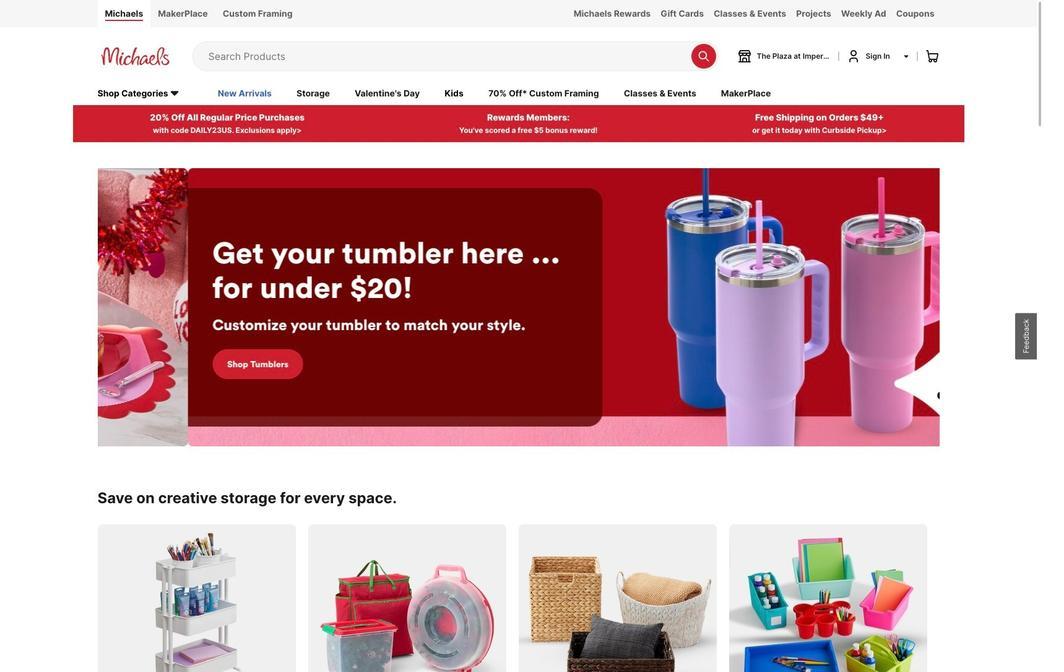Task type: locate. For each thing, give the bounding box(es) containing it.
table of valentines day decor image
[[0, 168, 166, 447]]

colorful plastic storage bins image
[[729, 525, 927, 673]]

holiday storage containers image
[[308, 525, 506, 673]]



Task type: vqa. For each thing, say whether or not it's contained in the screenshot.
'Canvas' associated with New Arrivals
no



Task type: describe. For each thing, give the bounding box(es) containing it.
blue, pink, and purple tumblers on red background image
[[166, 168, 1007, 447]]

white rolling cart with art supplies image
[[98, 525, 296, 673]]

three water hyacinth baskets in white, brown and tan image
[[518, 525, 717, 673]]

search button image
[[697, 50, 710, 62]]

Search Input field
[[208, 42, 685, 70]]



